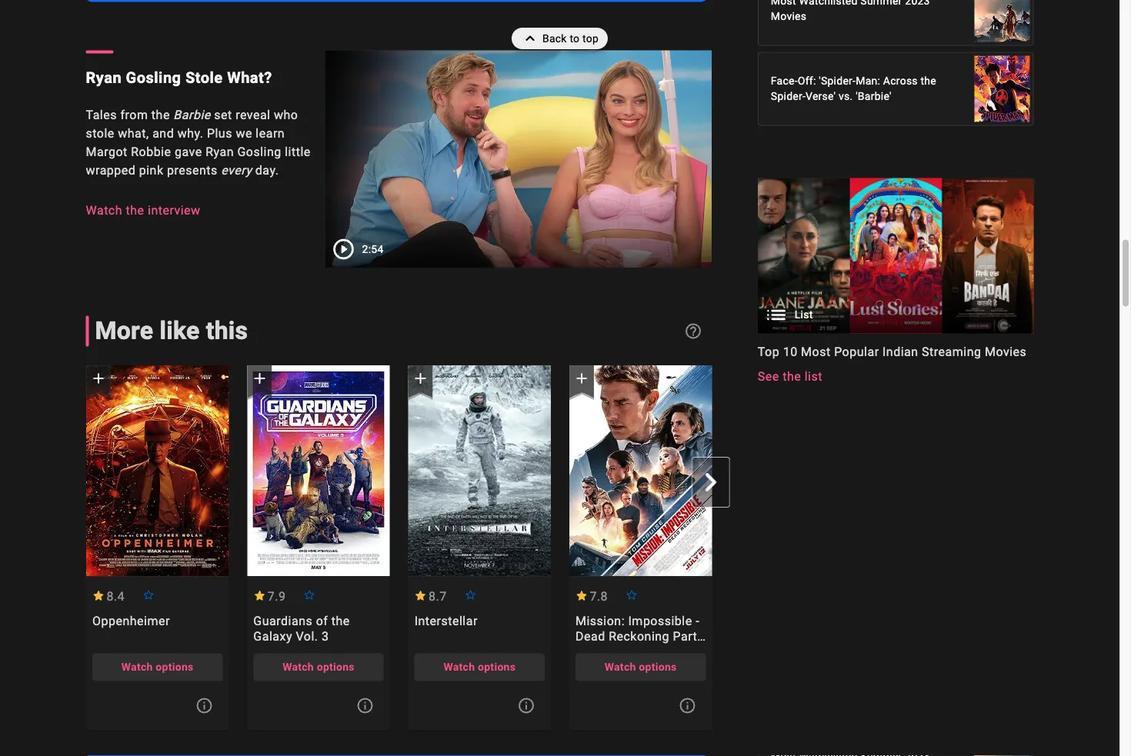 Task type: locate. For each thing, give the bounding box(es) containing it.
top 10 most popular indian streaming movies link
[[758, 343, 1034, 362]]

list
[[795, 309, 813, 322]]

stole
[[86, 127, 115, 141]]

movies inside the top 10 most popular indian streaming movies "link"
[[985, 345, 1027, 360]]

options down oppenheimer link at left
[[155, 661, 193, 674]]

list link
[[758, 179, 1034, 334]]

star inline image left '7.8'
[[575, 591, 588, 601]]

set reveal who stole what, and why. plus we learn margot robbie gave ryan gosling little wrapped pink presents
[[86, 108, 311, 178]]

2 add image from the left
[[411, 369, 430, 388]]

3 options from the left
[[478, 661, 516, 674]]

1 horizontal spatial gosling
[[237, 145, 282, 160]]

back to top
[[543, 32, 599, 45]]

watch for interstellar
[[443, 661, 475, 674]]

most up the 'list'
[[801, 345, 831, 360]]

summer
[[861, 0, 903, 8]]

mission: impossible - dead reckoning part one link
[[569, 614, 712, 660]]

1 add image from the left
[[89, 369, 107, 388]]

what,
[[118, 127, 149, 141]]

still frame image
[[758, 179, 1034, 334]]

reveal
[[236, 108, 271, 123]]

movies
[[771, 11, 807, 23], [985, 345, 1027, 360]]

watch inside "button"
[[86, 204, 122, 218]]

2 horizontal spatial add image
[[572, 369, 591, 388]]

oppenheimer
[[92, 614, 170, 629]]

2:54
[[362, 243, 384, 256]]

options for mission: impossible - dead reckoning part one
[[639, 661, 677, 674]]

more about this image
[[195, 697, 213, 715], [356, 697, 374, 715], [517, 697, 535, 715]]

list
[[805, 370, 823, 384]]

2 horizontal spatial more about this image
[[517, 697, 535, 715]]

ryan
[[86, 69, 122, 87], [206, 145, 234, 160]]

ryan gosling stole what?
[[86, 69, 272, 87]]

3 star border inline image from the left
[[625, 590, 638, 600]]

vol.
[[296, 630, 318, 644]]

star border inline image for 8.7
[[464, 590, 477, 600]]

watch options button for mission: impossible - dead reckoning part one
[[575, 654, 706, 681]]

more
[[95, 317, 153, 346]]

back to top button
[[512, 28, 608, 49]]

man:
[[856, 75, 881, 88]]

mission: impossible - dead reckoning part one image
[[569, 366, 712, 577]]

watch down vol. on the left bottom of the page
[[282, 661, 314, 674]]

stole
[[186, 69, 223, 87]]

the up and
[[152, 108, 170, 123]]

interstellar image
[[408, 366, 551, 577]]

0 horizontal spatial star border inline image
[[303, 590, 315, 600]]

watch options down interstellar 'link'
[[443, 661, 516, 674]]

0 horizontal spatial most
[[771, 0, 797, 8]]

0 vertical spatial gosling
[[126, 69, 181, 87]]

watch options button down interstellar 'link'
[[414, 654, 545, 681]]

1 horizontal spatial movies
[[985, 345, 1027, 360]]

2 more about this image from the left
[[356, 697, 374, 715]]

1 watch options from the left
[[121, 661, 193, 674]]

star inline image left 8.7 at bottom
[[414, 591, 427, 601]]

tales
[[86, 108, 117, 123]]

watch for mission: impossible - dead reckoning part one
[[605, 661, 636, 674]]

chevron right inline image
[[702, 474, 720, 492]]

1 vertical spatial most
[[801, 345, 831, 360]]

more about this image for oppenheimer
[[195, 697, 213, 715]]

every
[[221, 164, 252, 178]]

watch options down reckoning
[[605, 661, 677, 674]]

watch options button
[[92, 654, 222, 681], [253, 654, 383, 681], [414, 654, 545, 681], [575, 654, 706, 681]]

1 options from the left
[[155, 661, 193, 674]]

gosling up 'day.' on the top of page
[[237, 145, 282, 160]]

see
[[758, 370, 780, 384]]

watch options for oppenheimer
[[121, 661, 193, 674]]

learn
[[256, 127, 285, 141]]

1 horizontal spatial add image
[[411, 369, 430, 388]]

one
[[575, 645, 598, 660]]

2 horizontal spatial star inline image
[[575, 591, 588, 601]]

group containing 7.8
[[569, 366, 712, 731]]

star border inline image right 7.9 on the bottom
[[303, 590, 315, 600]]

1 horizontal spatial more about this image
[[356, 697, 374, 715]]

4 watch options button from the left
[[575, 654, 706, 681]]

expand less image
[[521, 28, 543, 49]]

1 horizontal spatial ryan
[[206, 145, 234, 160]]

options
[[155, 661, 193, 674], [317, 661, 354, 674], [478, 661, 516, 674], [639, 661, 677, 674]]

star inline image
[[253, 591, 265, 601], [414, 591, 427, 601], [575, 591, 588, 601]]

star border inline image for 7.9
[[303, 590, 315, 600]]

1 star border inline image from the left
[[303, 590, 315, 600]]

gosling
[[126, 69, 181, 87], [237, 145, 282, 160]]

2:54 group
[[325, 51, 712, 268]]

the right the "across"
[[921, 75, 937, 88]]

3 watch options from the left
[[443, 661, 516, 674]]

star border inline image right 8.7 at bottom
[[464, 590, 477, 600]]

2 horizontal spatial star border inline image
[[625, 590, 638, 600]]

who
[[274, 108, 298, 123]]

star border inline image
[[303, 590, 315, 600], [464, 590, 477, 600], [625, 590, 638, 600]]

galaxy
[[253, 630, 292, 644]]

ryan down plus in the left of the page
[[206, 145, 234, 160]]

watch down oppenheimer link at left
[[121, 661, 152, 674]]

watch options button down oppenheimer link at left
[[92, 654, 222, 681]]

3 add image from the left
[[572, 369, 591, 388]]

most watchlisted summer 2023 movies
[[771, 0, 930, 23]]

0 horizontal spatial more about this image
[[195, 697, 213, 715]]

interview
[[148, 204, 201, 218]]

options down interstellar 'link'
[[478, 661, 516, 674]]

the
[[921, 75, 937, 88], [152, 108, 170, 123], [126, 204, 144, 218], [783, 370, 802, 384], [331, 614, 350, 629]]

4 options from the left
[[639, 661, 677, 674]]

oppenheimer image
[[86, 366, 228, 577]]

joker image
[[730, 366, 873, 577]]

0 vertical spatial movies
[[771, 11, 807, 23]]

1 star inline image from the left
[[253, 591, 265, 601]]

set
[[214, 108, 232, 123]]

most
[[771, 0, 797, 8], [801, 345, 831, 360]]

the left interview
[[126, 204, 144, 218]]

1 horizontal spatial star border inline image
[[464, 590, 477, 600]]

more about this image for guardians of the galaxy vol. 3
[[356, 697, 374, 715]]

what margot robbie and ryan gosling wanted to steal from 'barbie' image
[[325, 51, 712, 268]]

1 more about this image from the left
[[195, 697, 213, 715]]

2023
[[905, 0, 930, 8]]

1 horizontal spatial most
[[801, 345, 831, 360]]

0 vertical spatial most
[[771, 0, 797, 8]]

2 options from the left
[[317, 661, 354, 674]]

more about this image
[[678, 697, 697, 715]]

star border inline image
[[142, 590, 154, 600]]

gosling up tales from the barbie
[[126, 69, 181, 87]]

oscar isaac, andy samberg, jake johnson, daniel kaluuya, hailee steinfeld, karan soni, shameik moore, and issa rae in spider-man: across the spider-verse (2023) image
[[975, 48, 1030, 130]]

the right of
[[331, 614, 350, 629]]

group
[[758, 179, 1034, 386], [67, 366, 873, 734], [86, 366, 228, 731], [86, 366, 228, 577], [247, 366, 390, 731], [247, 366, 390, 577], [408, 366, 551, 731], [408, 366, 551, 577], [569, 366, 712, 731], [569, 366, 712, 577], [730, 366, 873, 577]]

ryan up the tales
[[86, 69, 122, 87]]

ryan inside the set reveal who stole what, and why. plus we learn margot robbie gave ryan gosling little wrapped pink presents
[[206, 145, 234, 160]]

star border inline image right '7.8'
[[625, 590, 638, 600]]

verse'
[[806, 91, 836, 103]]

watch down wrapped
[[86, 204, 122, 218]]

1 vertical spatial ryan
[[206, 145, 234, 160]]

oppenheimer link
[[86, 614, 228, 645]]

2 star inline image from the left
[[414, 591, 427, 601]]

1 watch options button from the left
[[92, 654, 222, 681]]

3 star inline image from the left
[[575, 591, 588, 601]]

watch options
[[121, 661, 193, 674], [282, 661, 354, 674], [443, 661, 516, 674], [605, 661, 677, 674]]

add image
[[89, 369, 107, 388], [411, 369, 430, 388], [572, 369, 591, 388]]

3 more about this image from the left
[[517, 697, 535, 715]]

part
[[673, 630, 697, 644]]

guardians of the galaxy vol. 3 image
[[247, 366, 390, 577]]

movies down watchlisted
[[771, 11, 807, 23]]

watch down interstellar 'link'
[[443, 661, 475, 674]]

robbie
[[131, 145, 171, 160]]

the inside button
[[783, 370, 802, 384]]

most left watchlisted
[[771, 0, 797, 8]]

movies right the streaming
[[985, 345, 1027, 360]]

movies inside 'most watchlisted summer 2023 movies'
[[771, 11, 807, 23]]

watch options down 3
[[282, 661, 354, 674]]

options down the mission: impossible - dead reckoning part one link
[[639, 661, 677, 674]]

3 watch options button from the left
[[414, 654, 545, 681]]

2 watch options from the left
[[282, 661, 354, 674]]

face-off: 'spider-man: across the spider-verse' vs. 'barbie' link
[[759, 48, 1033, 130]]

1 horizontal spatial star inline image
[[414, 591, 427, 601]]

like
[[160, 317, 200, 346]]

watch
[[86, 204, 122, 218], [121, 661, 152, 674], [282, 661, 314, 674], [443, 661, 475, 674], [605, 661, 636, 674]]

2:54 link
[[325, 51, 712, 268]]

star inline image left 7.9 on the bottom
[[253, 591, 265, 601]]

guardians of the galaxy vol. 3 link
[[247, 614, 390, 645]]

the inside face-off: 'spider-man: across the spider-verse' vs. 'barbie'
[[921, 75, 937, 88]]

0 horizontal spatial ryan
[[86, 69, 122, 87]]

0 horizontal spatial star inline image
[[253, 591, 265, 601]]

face-
[[771, 75, 798, 88]]

2 star border inline image from the left
[[464, 590, 477, 600]]

0 horizontal spatial add image
[[89, 369, 107, 388]]

0 horizontal spatial movies
[[771, 11, 807, 23]]

add image for 8.4
[[89, 369, 107, 388]]

2 watch options button from the left
[[253, 654, 383, 681]]

options down 3
[[317, 661, 354, 674]]

watch options button for guardians of the galaxy vol. 3
[[253, 654, 383, 681]]

0 horizontal spatial gosling
[[126, 69, 181, 87]]

watch options button down 3
[[253, 654, 383, 681]]

top
[[758, 345, 780, 360]]

4 watch options from the left
[[605, 661, 677, 674]]

watch options button down reckoning
[[575, 654, 706, 681]]

the left the 'list'
[[783, 370, 802, 384]]

watch down mission: impossible - dead reckoning part one
[[605, 661, 636, 674]]

1 vertical spatial gosling
[[237, 145, 282, 160]]

tales from the barbie
[[86, 108, 211, 123]]

more like this
[[95, 317, 248, 346]]

off:
[[798, 75, 816, 88]]

top 10 most popular indian streaming movies
[[758, 345, 1027, 360]]

streaming
[[922, 345, 982, 360]]

1 vertical spatial movies
[[985, 345, 1027, 360]]

watch options down oppenheimer link at left
[[121, 661, 193, 674]]



Task type: vqa. For each thing, say whether or not it's contained in the screenshot.
'VIDEO AUTOPLAY PREFERENCE' icon
no



Task type: describe. For each thing, give the bounding box(es) containing it.
mission: impossible - dead reckoning part one
[[575, 614, 699, 660]]

guardians of the galaxy vol. 3
[[253, 614, 350, 644]]

indian
[[883, 345, 919, 360]]

the inside guardians of the galaxy vol. 3
[[331, 614, 350, 629]]

add image
[[250, 369, 269, 388]]

star inline image for 7.8
[[575, 591, 588, 601]]

why.
[[178, 127, 204, 141]]

gosling inside the set reveal who stole what, and why. plus we learn margot robbie gave ryan gosling little wrapped pink presents
[[237, 145, 282, 160]]

add image for 7.8
[[572, 369, 591, 388]]

watch options for guardians of the galaxy vol. 3
[[282, 661, 354, 674]]

more information image
[[684, 323, 703, 341]]

10
[[783, 345, 798, 360]]

face-off: 'spider-man: across the spider-verse' vs. 'barbie'
[[771, 75, 937, 103]]

'spider-
[[819, 75, 856, 88]]

interstellar link
[[408, 614, 551, 645]]

3
[[321, 630, 329, 644]]

this
[[206, 317, 248, 346]]

most inside "link"
[[801, 345, 831, 360]]

what?
[[227, 69, 272, 87]]

guardians
[[253, 614, 312, 629]]

-
[[696, 614, 699, 629]]

watch options for mission: impossible - dead reckoning part one
[[605, 661, 677, 674]]

options for oppenheimer
[[155, 661, 193, 674]]

watch options button for interstellar
[[414, 654, 545, 681]]

most inside 'most watchlisted summer 2023 movies'
[[771, 0, 797, 8]]

add image for 8.7
[[411, 369, 430, 388]]

options for interstellar
[[478, 661, 516, 674]]

options for guardians of the galaxy vol. 3
[[317, 661, 354, 674]]

pink
[[139, 164, 164, 178]]

watch options for interstellar
[[443, 661, 516, 674]]

and
[[153, 127, 174, 141]]

star inline image
[[92, 591, 104, 601]]

star inline image for 7.9
[[253, 591, 265, 601]]

plus
[[207, 127, 232, 141]]

the inside "button"
[[126, 204, 144, 218]]

from
[[120, 108, 148, 123]]

interstellar
[[414, 614, 477, 629]]

of
[[316, 614, 328, 629]]

watch for oppenheimer
[[121, 661, 152, 674]]

back
[[543, 32, 567, 45]]

watch options button for oppenheimer
[[92, 654, 222, 681]]

mission:
[[575, 614, 625, 629]]

reckoning
[[609, 630, 669, 644]]

more about this image for interstellar
[[517, 697, 535, 715]]

day.
[[255, 164, 279, 178]]

top
[[583, 32, 599, 45]]

group containing top 10 most popular indian streaming movies
[[758, 179, 1034, 386]]

michael keaton, ezra miller, and sasha calle in the flash (2023) image
[[975, 0, 1030, 50]]

watch the interview button
[[86, 202, 313, 220]]

'barbie'
[[856, 91, 892, 103]]

7.9
[[267, 590, 286, 604]]

list group
[[758, 179, 1034, 334]]

most watchlisted summer 2023 movies link
[[759, 0, 1033, 50]]

every day.
[[221, 164, 279, 178]]

impossible
[[628, 614, 692, 629]]

gave
[[175, 145, 202, 160]]

popular
[[835, 345, 880, 360]]

to
[[570, 32, 580, 45]]

barbie
[[173, 108, 211, 123]]

star border inline image for 7.8
[[625, 590, 638, 600]]

presents
[[167, 164, 218, 178]]

watchlisted
[[799, 0, 858, 8]]

group containing 8.7
[[408, 366, 551, 731]]

8.7
[[428, 590, 447, 604]]

see the list
[[758, 370, 823, 384]]

7.8
[[590, 590, 608, 604]]

star inline image for 8.7
[[414, 591, 427, 601]]

8.4
[[106, 590, 124, 604]]

margot
[[86, 145, 128, 160]]

we
[[236, 127, 252, 141]]

watch the interview
[[86, 204, 201, 218]]

across
[[884, 75, 918, 88]]

vs.
[[839, 91, 853, 103]]

spider-
[[771, 91, 806, 103]]

0 vertical spatial ryan
[[86, 69, 122, 87]]

group containing 7.9
[[247, 366, 390, 731]]

watch for guardians of the galaxy vol. 3
[[282, 661, 314, 674]]

wrapped
[[86, 164, 136, 178]]

see the list button
[[758, 368, 823, 386]]

little
[[285, 145, 311, 160]]

dead
[[575, 630, 605, 644]]



